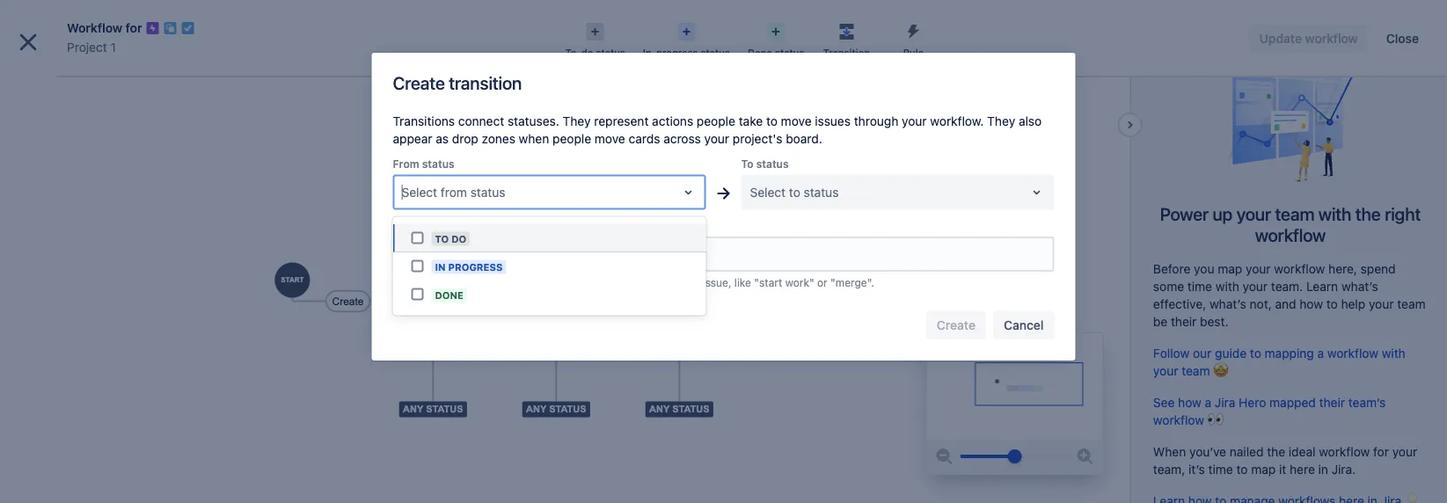 Task type: vqa. For each thing, say whether or not it's contained in the screenshot.
2nd 'Software architecture review' from the top
no



Task type: locate. For each thing, give the bounding box(es) containing it.
project
[[67, 40, 107, 55]]

1 horizontal spatial the
[[1356, 204, 1381, 224]]

0 horizontal spatial take
[[621, 277, 642, 289]]

your inside when you've nailed the ideal workflow for your team, it's time to map it here in jira.
[[1392, 444, 1418, 459]]

2 vertical spatial with
[[1382, 346, 1406, 360]]

take inside transitions connect statuses. they represent actions people take to move issues through your workflow. they also appear as drop zones when people move cards across your project's board.
[[739, 114, 763, 128]]

be
[[1153, 314, 1168, 329]]

when you've nailed the ideal workflow for your team, it's time to map it here in jira.
[[1153, 444, 1418, 476]]

here,
[[1329, 261, 1357, 276]]

zoom out image
[[934, 446, 955, 467]]

map inside before you map your workflow here, spend some time with your team. learn what's effective, what's not, and how to help your team be their best.
[[1218, 261, 1242, 276]]

create for create
[[652, 17, 690, 31]]

1 horizontal spatial as
[[521, 277, 533, 289]]

people
[[697, 114, 736, 128], [553, 132, 591, 146], [584, 277, 618, 289]]

create inside create transition dialog
[[393, 72, 445, 93]]

your
[[902, 114, 927, 128], [705, 132, 730, 146], [1237, 204, 1271, 224], [1246, 261, 1271, 276], [447, 277, 469, 289], [1243, 279, 1268, 293], [1369, 296, 1394, 311], [1153, 363, 1178, 378], [1392, 444, 1418, 459]]

2 select from the left
[[750, 185, 786, 199]]

workflow
[[1255, 225, 1326, 245], [1274, 261, 1325, 276], [1327, 346, 1379, 360], [1153, 413, 1204, 427], [1319, 444, 1370, 459]]

1 horizontal spatial take
[[739, 114, 763, 128]]

team right up
[[1275, 204, 1315, 224]]

select down from status
[[402, 185, 437, 199]]

1 vertical spatial time
[[1208, 462, 1233, 476]]

0 vertical spatial a
[[1317, 346, 1324, 360]]

their down effective,
[[1171, 314, 1197, 329]]

to inside create transition dialog
[[741, 158, 754, 170]]

an
[[536, 277, 548, 289], [688, 277, 700, 289]]

2 an from the left
[[688, 277, 700, 289]]

rule
[[903, 47, 924, 59]]

0 horizontal spatial how
[[1178, 395, 1202, 410]]

1 horizontal spatial their
[[1319, 395, 1345, 410]]

status down project's
[[757, 158, 789, 170]]

1 vertical spatial transition
[[471, 277, 518, 289]]

from
[[441, 185, 467, 199]]

done
[[748, 47, 773, 59], [435, 290, 464, 301]]

to right the to status text field
[[789, 185, 801, 199]]

the up the it
[[1267, 444, 1285, 459]]

0 horizontal spatial what's
[[1210, 296, 1246, 311]]

1 vertical spatial done
[[435, 290, 464, 301]]

to inside when you've nailed the ideal workflow for your team, it's time to map it here in jira.
[[1236, 462, 1248, 476]]

map
[[1218, 261, 1242, 276], [1251, 462, 1276, 476]]

to-do status
[[566, 47, 626, 59]]

0 horizontal spatial for
[[126, 21, 142, 35]]

close
[[1387, 31, 1420, 46]]

0 horizontal spatial map
[[1218, 261, 1242, 276]]

their inside see how a jira hero mapped their team's workflow
[[1319, 395, 1345, 410]]

transition down progress
[[471, 277, 518, 289]]

1 vertical spatial map
[[1251, 462, 1276, 476]]

nailed
[[1230, 444, 1264, 459]]

1 horizontal spatial move
[[658, 277, 685, 289]]

2 horizontal spatial team
[[1397, 296, 1426, 311]]

with inside before you map your workflow here, spend some time with your team. learn what's effective, what's not, and how to help your team be their best.
[[1216, 279, 1239, 293]]

in-progress status button
[[634, 18, 739, 60]]

appear
[[393, 132, 433, 146]]

learn
[[1306, 279, 1338, 293]]

0 horizontal spatial move
[[595, 132, 626, 146]]

team inside follow our guide to mapping a workflow with your team
[[1182, 363, 1210, 378]]

create inside create "button"
[[652, 17, 690, 31]]

0 horizontal spatial done
[[435, 290, 464, 301]]

0 vertical spatial transition
[[449, 72, 522, 93]]

you're in the workflow viewfinder, use the arrow keys to move it element
[[927, 334, 1103, 439]]

they left also
[[988, 114, 1016, 128]]

0 vertical spatial as
[[436, 132, 449, 146]]

0 vertical spatial done
[[748, 47, 773, 59]]

our
[[1193, 346, 1212, 360]]

1 horizontal spatial what's
[[1342, 279, 1378, 293]]

what's up help
[[1342, 279, 1378, 293]]

in progress
[[435, 261, 503, 273]]

zones
[[482, 132, 516, 146]]

name down from status text field
[[393, 220, 423, 232]]

power up your team with the right workflow
[[1160, 204, 1421, 245]]

done inside popup button
[[748, 47, 773, 59]]

issues
[[815, 114, 851, 128]]

team inside before you map your workflow here, spend some time with your team. learn what's effective, what's not, and how to help your team be their best.
[[1397, 296, 1426, 311]]

2 horizontal spatial with
[[1382, 346, 1406, 360]]

0 vertical spatial how
[[1300, 296, 1323, 311]]

status up the select from status
[[422, 158, 455, 170]]

move down represent at the left
[[595, 132, 626, 146]]

select for select to status
[[750, 185, 786, 199]]

0 horizontal spatial their
[[1171, 314, 1197, 329]]

0 vertical spatial create
[[652, 17, 690, 31]]

project 1
[[67, 40, 116, 55]]

select down to status
[[750, 185, 786, 199]]

before
[[1153, 261, 1191, 276]]

as left drop
[[436, 132, 449, 146]]

also
[[1019, 114, 1042, 128]]

for down 'team's'
[[1373, 444, 1389, 459]]

0 vertical spatial with
[[1319, 204, 1352, 224]]

you've
[[1189, 444, 1226, 459]]

2 vertical spatial team
[[1182, 363, 1210, 378]]

1 horizontal spatial done
[[748, 47, 773, 59]]

0 horizontal spatial a
[[1205, 395, 1212, 410]]

create up progress
[[652, 17, 690, 31]]

team down our in the bottom of the page
[[1182, 363, 1210, 378]]

name
[[393, 220, 423, 232], [415, 277, 444, 289]]

with up best.
[[1216, 279, 1239, 293]]

1 vertical spatial create
[[393, 72, 445, 93]]

move
[[781, 114, 812, 128], [595, 132, 626, 146], [658, 277, 685, 289]]

zoom in image
[[1075, 446, 1096, 467]]

to inside before you map your workflow here, spend some time with your team. learn what's effective, what's not, and how to help your team be their best.
[[1326, 296, 1338, 311]]

how inside see how a jira hero mapped their team's workflow
[[1178, 395, 1202, 410]]

done down in
[[435, 290, 464, 301]]

1 horizontal spatial for
[[1373, 444, 1389, 459]]

their
[[1171, 314, 1197, 329], [1319, 395, 1345, 410]]

transition
[[449, 72, 522, 93], [471, 277, 518, 289]]

1 horizontal spatial team
[[1275, 204, 1315, 224]]

take
[[739, 114, 763, 128], [621, 277, 642, 289]]

transition
[[824, 47, 870, 59]]

how right see
[[1178, 395, 1202, 410]]

to left do on the top
[[435, 233, 449, 245]]

1 vertical spatial their
[[1319, 395, 1345, 410]]

the
[[1356, 204, 1381, 224], [1267, 444, 1285, 459]]

to down project's
[[741, 158, 754, 170]]

0 vertical spatial their
[[1171, 314, 1197, 329]]

close button
[[1376, 25, 1430, 53]]

status inside 'popup button'
[[596, 47, 626, 59]]

0 vertical spatial time
[[1188, 279, 1212, 293]]

with up here, at the bottom right of the page
[[1319, 204, 1352, 224]]

an left action
[[536, 277, 548, 289]]

1 horizontal spatial map
[[1251, 462, 1276, 476]]

mapped
[[1270, 395, 1316, 410]]

from
[[393, 158, 419, 170]]

for right workflow
[[126, 21, 142, 35]]

1
[[110, 40, 116, 55]]

1 vertical spatial team
[[1397, 296, 1426, 311]]

to down nailed
[[1236, 462, 1248, 476]]

0 horizontal spatial create
[[393, 72, 445, 93]]

in-progress status
[[643, 47, 730, 59]]

a left jira
[[1205, 395, 1212, 410]]

map inside when you've nailed the ideal workflow for your team, it's time to map it here in jira.
[[1251, 462, 1276, 476]]

0 vertical spatial team
[[1275, 204, 1315, 224]]

your inside 'power up your team with the right workflow'
[[1237, 204, 1271, 224]]

open image
[[678, 182, 699, 203]]

👀
[[1208, 413, 1220, 427]]

project 1 link
[[67, 37, 116, 58]]

people right when
[[553, 132, 591, 146]]

move left issue,
[[658, 277, 685, 289]]

1 horizontal spatial with
[[1319, 204, 1352, 224]]

1 horizontal spatial an
[[688, 277, 700, 289]]

for inside when you've nailed the ideal workflow for your team, it's time to map it here in jira.
[[1373, 444, 1389, 459]]

select
[[402, 185, 437, 199], [750, 185, 786, 199]]

they
[[563, 114, 591, 128], [988, 114, 1016, 128]]

how down learn
[[1300, 296, 1323, 311]]

to for to do
[[435, 233, 449, 245]]

group
[[7, 322, 204, 417], [7, 322, 204, 370], [7, 370, 204, 417]]

create
[[652, 17, 690, 31], [393, 72, 445, 93]]

0 horizontal spatial select
[[402, 185, 437, 199]]

map right you
[[1218, 261, 1242, 276]]

with
[[1319, 204, 1352, 224], [1216, 279, 1239, 293], [1382, 346, 1406, 360]]

To status text field
[[750, 183, 754, 201]]

effective,
[[1153, 296, 1206, 311]]

1 horizontal spatial they
[[988, 114, 1016, 128]]

cards
[[629, 132, 660, 146]]

0 vertical spatial to
[[741, 158, 754, 170]]

as
[[436, 132, 449, 146], [521, 277, 533, 289]]

a right "mapping" at the right
[[1317, 346, 1324, 360]]

0 vertical spatial the
[[1356, 204, 1381, 224]]

0 vertical spatial map
[[1218, 261, 1242, 276]]

jira software image
[[46, 14, 164, 35], [46, 14, 164, 35]]

1 vertical spatial for
[[1373, 444, 1389, 459]]

0 horizontal spatial the
[[1267, 444, 1285, 459]]

spend
[[1361, 261, 1396, 276]]

they right statuses.
[[563, 114, 591, 128]]

create transition dialog
[[372, 53, 1076, 361]]

the left the 'right'
[[1356, 204, 1381, 224]]

0 horizontal spatial an
[[536, 277, 548, 289]]

1 horizontal spatial to
[[741, 158, 754, 170]]

1 vertical spatial the
[[1267, 444, 1285, 459]]

as inside transitions connect statuses. they represent actions people take to move issues through your workflow. they also appear as drop zones when people move cards across your project's board.
[[436, 132, 449, 146]]

in
[[435, 261, 446, 273]]

0 horizontal spatial as
[[436, 132, 449, 146]]

what's up best.
[[1210, 296, 1246, 311]]

workflow
[[67, 21, 122, 35]]

workflow inside follow our guide to mapping a workflow with your team
[[1327, 346, 1379, 360]]

transition up the connect
[[449, 72, 522, 93]]

to
[[741, 158, 754, 170], [435, 233, 449, 245]]

1 vertical spatial to
[[435, 233, 449, 245]]

0 horizontal spatial team
[[1182, 363, 1210, 378]]

their left 'team's'
[[1319, 395, 1345, 410]]

0 horizontal spatial they
[[563, 114, 591, 128]]

to up project's
[[766, 114, 778, 128]]

🤩
[[1213, 363, 1226, 378]]

with inside 'power up your team with the right workflow'
[[1319, 204, 1352, 224]]

not,
[[1250, 296, 1272, 311]]

0 vertical spatial move
[[781, 114, 812, 128]]

1 vertical spatial with
[[1216, 279, 1239, 293]]

create up transitions
[[393, 72, 445, 93]]

people right action
[[584, 277, 618, 289]]

1 vertical spatial a
[[1205, 395, 1212, 410]]

to right guide
[[1250, 346, 1261, 360]]

do
[[452, 233, 467, 245]]

create for create transition
[[393, 72, 445, 93]]

time down you
[[1188, 279, 1212, 293]]

1 vertical spatial how
[[1178, 395, 1202, 410]]

help
[[1341, 296, 1366, 311]]

0 vertical spatial for
[[126, 21, 142, 35]]

as left action
[[521, 277, 533, 289]]

team right help
[[1397, 296, 1426, 311]]

0 horizontal spatial to
[[435, 233, 449, 245]]

jira.
[[1332, 462, 1356, 476]]

workflow.
[[931, 114, 984, 128]]

done right in-progress status
[[748, 47, 773, 59]]

status right do
[[596, 47, 626, 59]]

an left issue,
[[688, 277, 700, 289]]

select to status
[[750, 185, 839, 199]]

to for to status
[[741, 158, 754, 170]]

1 horizontal spatial a
[[1317, 346, 1324, 360]]

to status
[[741, 158, 789, 170]]

1 select from the left
[[402, 185, 437, 199]]

take up project's
[[739, 114, 763, 128]]

workflow inside when you've nailed the ideal workflow for your team, it's time to map it here in jira.
[[1319, 444, 1370, 459]]

right
[[1385, 204, 1421, 224]]

1 horizontal spatial select
[[750, 185, 786, 199]]

map left the it
[[1251, 462, 1276, 476]]

2 vertical spatial move
[[658, 277, 685, 289]]

0 horizontal spatial with
[[1216, 279, 1239, 293]]

1 horizontal spatial how
[[1300, 296, 1323, 311]]

primary element
[[11, 0, 1113, 49]]

status
[[596, 47, 626, 59], [701, 47, 730, 59], [775, 47, 805, 59], [422, 158, 455, 170], [757, 158, 789, 170], [471, 185, 506, 199], [804, 185, 839, 199]]

people up across
[[697, 114, 736, 128]]

with up 'team's'
[[1382, 346, 1406, 360]]

1 horizontal spatial create
[[652, 17, 690, 31]]

to down learn
[[1326, 296, 1338, 311]]

time inside when you've nailed the ideal workflow for your team, it's time to map it here in jira.
[[1208, 462, 1233, 476]]

in-
[[643, 47, 657, 59]]

0 vertical spatial take
[[739, 114, 763, 128]]

issue,
[[703, 277, 732, 289]]

to inside transitions connect statuses. they represent actions people take to move issues through your workflow. they also appear as drop zones when people move cards across your project's board.
[[766, 114, 778, 128]]

take right action
[[621, 277, 642, 289]]

and
[[1275, 296, 1296, 311]]

name down in
[[415, 277, 444, 289]]

move up board.
[[781, 114, 812, 128]]

team
[[1275, 204, 1315, 224], [1397, 296, 1426, 311], [1182, 363, 1210, 378]]

time down you've
[[1208, 462, 1233, 476]]



Task type: describe. For each thing, give the bounding box(es) containing it.
team.
[[1271, 279, 1303, 293]]

status down board.
[[804, 185, 839, 199]]

to-do status button
[[557, 18, 634, 60]]

actions
[[652, 114, 694, 128]]

"merge".
[[831, 277, 875, 289]]

across
[[664, 132, 701, 146]]

tip:
[[393, 277, 412, 289]]

work"
[[786, 277, 815, 289]]

1 vertical spatial people
[[553, 132, 591, 146]]

like
[[735, 277, 752, 289]]

transitions
[[393, 114, 455, 128]]

project's
[[733, 132, 783, 146]]

ideal
[[1289, 444, 1316, 459]]

"start
[[754, 277, 783, 289]]

status right progress
[[701, 47, 730, 59]]

workflow inside before you map your workflow here, spend some time with your team. learn what's effective, what's not, and how to help your team be their best.
[[1274, 261, 1325, 276]]

rule button
[[880, 18, 947, 60]]

create transition
[[393, 72, 522, 93]]

Zoom level range field
[[961, 439, 1070, 474]]

board.
[[786, 132, 823, 146]]

done status button
[[739, 18, 814, 60]]

their inside before you map your workflow here, spend some time with your team. learn what's effective, what's not, and how to help your team be their best.
[[1171, 314, 1197, 329]]

create button
[[641, 10, 701, 38]]

some
[[1153, 279, 1184, 293]]

0 vertical spatial people
[[697, 114, 736, 128]]

follow our guide to mapping a workflow with your team
[[1153, 346, 1406, 378]]

team's
[[1348, 395, 1386, 410]]

progress
[[448, 261, 503, 273]]

before you map your workflow here, spend some time with your team. learn what's effective, what's not, and how to help your team be their best.
[[1153, 261, 1426, 329]]

or
[[818, 277, 828, 289]]

when
[[1153, 444, 1186, 459]]

represent
[[594, 114, 649, 128]]

follow
[[1153, 346, 1190, 360]]

status left transition
[[775, 47, 805, 59]]

with inside follow our guide to mapping a workflow with your team
[[1382, 346, 1406, 360]]

through
[[854, 114, 899, 128]]

guide
[[1215, 346, 1247, 360]]

close workflow editor image
[[14, 28, 42, 56]]

2 vertical spatial people
[[584, 277, 618, 289]]

From status text field
[[402, 183, 405, 201]]

from status
[[393, 158, 455, 170]]

0 vertical spatial name
[[393, 220, 423, 232]]

1 vertical spatial as
[[521, 277, 533, 289]]

team inside 'power up your team with the right workflow'
[[1275, 204, 1315, 224]]

do
[[581, 47, 593, 59]]

how inside before you map your workflow here, spend some time with your team. learn what's effective, what's not, and how to help your team be their best.
[[1300, 296, 1323, 311]]

connect
[[458, 114, 505, 128]]

hero
[[1239, 395, 1266, 410]]

time inside before you map your workflow here, spend some time with your team. learn what's effective, what's not, and how to help your team be their best.
[[1188, 279, 1212, 293]]

progress
[[657, 47, 698, 59]]

open image
[[1027, 182, 1048, 203]]

here
[[1290, 462, 1315, 476]]

1 vertical spatial take
[[621, 277, 642, 289]]

Name field
[[395, 238, 1053, 270]]

action
[[551, 277, 581, 289]]

2 they from the left
[[988, 114, 1016, 128]]

select from status
[[402, 185, 506, 199]]

statuses.
[[508, 114, 560, 128]]

1 vertical spatial name
[[415, 277, 444, 289]]

create banner
[[0, 0, 1448, 49]]

select for select from status
[[402, 185, 437, 199]]

you
[[1194, 261, 1214, 276]]

transition button
[[814, 18, 880, 60]]

1 they from the left
[[563, 114, 591, 128]]

workflow inside see how a jira hero mapped their team's workflow
[[1153, 413, 1204, 427]]

a inside see how a jira hero mapped their team's workflow
[[1205, 395, 1212, 410]]

done status
[[748, 47, 805, 59]]

workflow inside 'power up your team with the right workflow'
[[1255, 225, 1326, 245]]

power up your team with the right workflow dialog
[[0, 0, 1448, 503]]

transitions connect statuses. they represent actions people take to move issues through your workflow. they also appear as drop zones when people move cards across your project's board.
[[393, 114, 1042, 146]]

your inside follow our guide to mapping a workflow with your team
[[1153, 363, 1178, 378]]

power
[[1160, 204, 1209, 224]]

0 vertical spatial what's
[[1342, 279, 1378, 293]]

up
[[1213, 204, 1233, 224]]

it
[[1279, 462, 1286, 476]]

when
[[519, 132, 549, 146]]

best.
[[1200, 314, 1229, 329]]

drop
[[452, 132, 479, 146]]

status right from
[[471, 185, 506, 199]]

mapping
[[1265, 346, 1314, 360]]

cancel
[[1004, 318, 1044, 333]]

to left issue,
[[645, 277, 655, 289]]

done for done status
[[748, 47, 773, 59]]

done for done
[[435, 290, 464, 301]]

2 horizontal spatial move
[[781, 114, 812, 128]]

see
[[1153, 395, 1175, 410]]

1 vertical spatial move
[[595, 132, 626, 146]]

workflow for
[[67, 21, 142, 35]]

the inside when you've nailed the ideal workflow for your team, it's time to map it here in jira.
[[1267, 444, 1285, 459]]

1 vertical spatial what's
[[1210, 296, 1246, 311]]

tip: name your transition as an action people take to move an issue, like "start work" or "merge".
[[393, 277, 875, 289]]

cancel button
[[994, 312, 1055, 340]]

see how a jira hero mapped their team's workflow
[[1153, 395, 1386, 427]]

to inside follow our guide to mapping a workflow with your team
[[1250, 346, 1261, 360]]

a inside follow our guide to mapping a workflow with your team
[[1317, 346, 1324, 360]]

in
[[1318, 462, 1328, 476]]

it's
[[1189, 462, 1205, 476]]

jira
[[1215, 395, 1236, 410]]

Search field
[[1113, 10, 1289, 38]]

1 an from the left
[[536, 277, 548, 289]]

to do
[[435, 233, 467, 245]]

the inside 'power up your team with the right workflow'
[[1356, 204, 1381, 224]]



